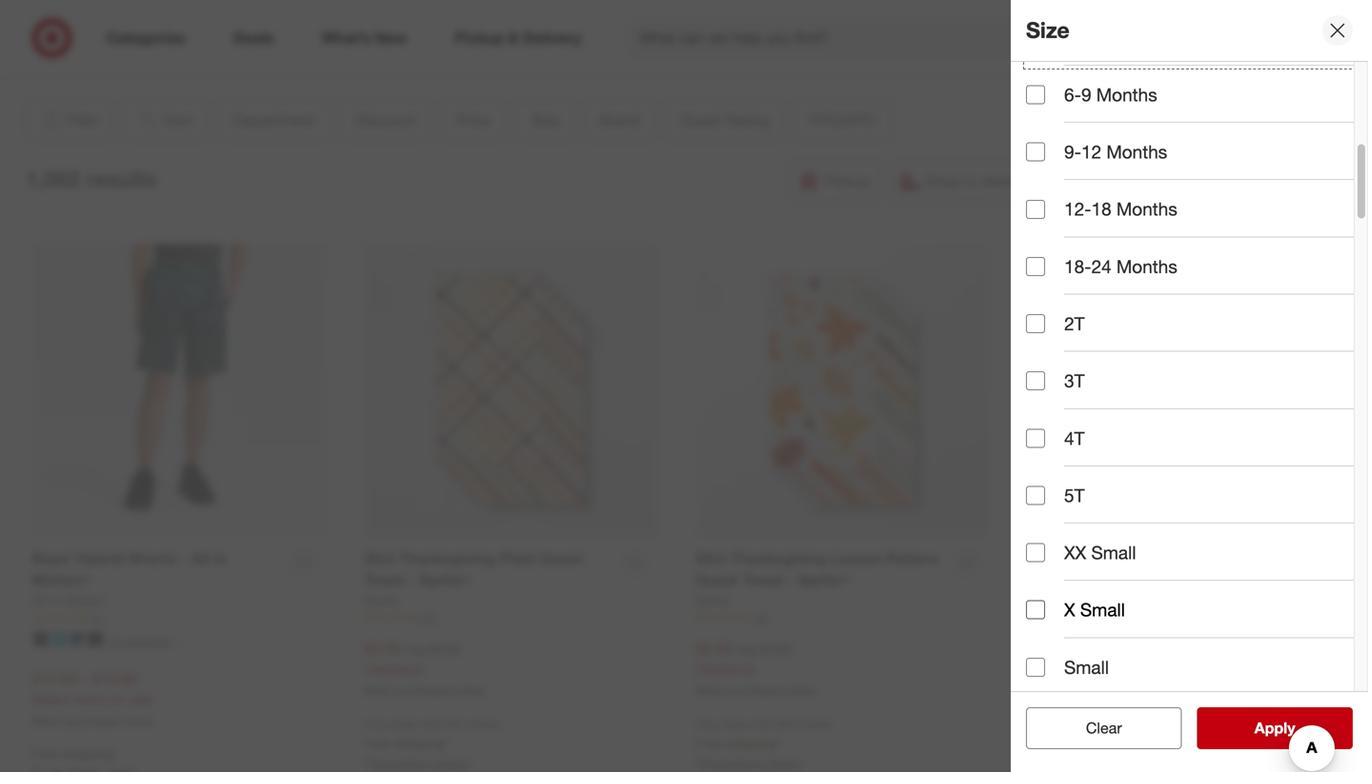 Task type: locate. For each thing, give the bounding box(es) containing it.
12-
[[1065, 198, 1092, 220]]

1 horizontal spatial $35
[[777, 717, 795, 732]]

1,062 results
[[25, 166, 157, 192]]

1,062
[[25, 166, 80, 192]]

3t
[[1065, 370, 1085, 392]]

ships for 45
[[722, 717, 749, 732]]

$3.00 for 24
[[428, 642, 461, 658]]

*
[[445, 736, 450, 752], [777, 736, 781, 752], [1108, 737, 1113, 753], [113, 746, 118, 763], [364, 756, 369, 772], [696, 756, 700, 772]]

exclusions apply. link
[[369, 756, 472, 772], [700, 756, 804, 772]]

small right small option
[[1065, 657, 1109, 679]]

2 only ships with $35 orders free shipping * * exclusions apply. from the left
[[696, 717, 831, 772]]

1 horizontal spatial only
[[696, 717, 719, 732]]

small right xx
[[1092, 542, 1137, 564]]

1 apply. from the left
[[436, 756, 472, 772]]

orders for 24
[[467, 717, 500, 732]]

1 horizontal spatial exclusions
[[700, 756, 764, 772]]

41
[[91, 612, 104, 626]]

1 $3.00 from the left
[[428, 642, 461, 658]]

1 horizontal spatial $3.00
[[760, 642, 792, 658]]

45 link
[[696, 611, 989, 627], [1027, 612, 1322, 628]]

12
[[1082, 141, 1102, 163]]

0 horizontal spatial exclusions apply. link
[[369, 756, 472, 772]]

2 apply. from the left
[[768, 756, 804, 772]]

1 horizontal spatial reg
[[737, 642, 756, 658]]

XX Small checkbox
[[1026, 544, 1045, 563]]

1 horizontal spatial ships
[[722, 717, 749, 732]]

small for xx small
[[1092, 542, 1137, 564]]

2 $3.00 from the left
[[760, 642, 792, 658]]

1 horizontal spatial orders
[[798, 717, 831, 732]]

18
[[1092, 198, 1112, 220]]

0 horizontal spatial only ships with $35 orders free shipping * * exclusions apply.
[[364, 717, 500, 772]]

exclusions apply. link for 24
[[369, 756, 472, 772]]

1 horizontal spatial $2.55
[[696, 640, 733, 659]]

online
[[455, 684, 485, 699], [786, 684, 817, 699], [1118, 685, 1148, 700], [123, 715, 153, 729]]

toys clearance link
[[580, 0, 774, 77]]

24
[[1092, 256, 1112, 278], [423, 612, 436, 626]]

months right 18
[[1117, 198, 1178, 220]]

0 horizontal spatial orders
[[467, 717, 500, 732]]

0 horizontal spatial with
[[421, 717, 442, 732]]

x
[[1065, 600, 1076, 622]]

0 vertical spatial small
[[1092, 542, 1137, 564]]

45 link for purchased
[[1027, 612, 1322, 628]]

free shipping *
[[1027, 737, 1113, 753], [32, 746, 118, 763]]

1 horizontal spatial 45 link
[[1027, 612, 1322, 628]]

2 horizontal spatial only
[[1027, 718, 1051, 733]]

clear button
[[1026, 708, 1182, 750]]

free
[[364, 736, 391, 752], [696, 736, 722, 752], [1027, 737, 1054, 753], [32, 746, 59, 763]]

1 horizontal spatial with
[[752, 717, 774, 732]]

2 horizontal spatial ships
[[1054, 718, 1081, 733]]

4T checkbox
[[1026, 429, 1045, 448]]

only ships with $35 orders free shipping * * exclusions apply.
[[364, 717, 500, 772], [696, 717, 831, 772]]

41 link
[[32, 611, 326, 627]]

0 horizontal spatial exclusions
[[369, 756, 432, 772]]

when inside '$2.55 clearance when purchased online'
[[1027, 685, 1057, 700]]

$35
[[445, 717, 464, 732], [777, 717, 795, 732], [1108, 718, 1127, 733]]

$2.55
[[364, 640, 401, 659], [696, 640, 733, 659], [1027, 641, 1065, 660]]

0 horizontal spatial free shipping *
[[32, 746, 118, 763]]

free shipping * down only ships with $35 orders
[[1027, 737, 1113, 753]]

45 link for clearance
[[696, 611, 989, 627]]

1 vertical spatial small
[[1081, 600, 1125, 622]]

apply.
[[436, 756, 472, 772], [768, 756, 804, 772]]

0 horizontal spatial $3.00
[[428, 642, 461, 658]]

2 reg from the left
[[737, 642, 756, 658]]

0 horizontal spatial $2.55 reg $3.00 clearance when purchased online
[[364, 640, 485, 699]]

clearance
[[662, 58, 722, 75], [364, 661, 424, 678], [696, 661, 756, 678], [1027, 662, 1088, 679]]

when
[[364, 684, 394, 699], [696, 684, 725, 699], [1027, 685, 1057, 700], [32, 715, 62, 729]]

9
[[1082, 84, 1092, 106]]

apply. for 45
[[768, 756, 804, 772]]

exclusions
[[369, 756, 432, 772], [700, 756, 764, 772]]

1 only ships with $35 orders free shipping * * exclusions apply. from the left
[[364, 717, 500, 772]]

2 horizontal spatial orders
[[1130, 718, 1163, 733]]

1 horizontal spatial $2.55 reg $3.00 clearance when purchased online
[[696, 640, 817, 699]]

items
[[74, 692, 106, 709]]

small
[[1092, 542, 1137, 564], [1081, 600, 1125, 622], [1065, 657, 1109, 679]]

$2.55 reg $3.00 clearance when purchased online for 45
[[696, 640, 817, 699]]

apply. for 24
[[436, 756, 472, 772]]

24 inside size dialog
[[1092, 256, 1112, 278]]

1 horizontal spatial only ships with $35 orders free shipping * * exclusions apply.
[[696, 717, 831, 772]]

2 $2.55 reg $3.00 clearance when purchased online from the left
[[696, 640, 817, 699]]

1 horizontal spatial exclusions apply. link
[[700, 756, 804, 772]]

2 horizontal spatial $35
[[1108, 718, 1127, 733]]

1 exclusions from the left
[[369, 756, 432, 772]]

sale
[[129, 692, 153, 709]]

2 exclusions apply. link from the left
[[700, 756, 804, 772]]

0 horizontal spatial ships
[[391, 717, 418, 732]]

6-
[[1065, 84, 1082, 106]]

only
[[364, 717, 387, 732], [696, 717, 719, 732], [1027, 718, 1051, 733]]

months right 12
[[1107, 141, 1168, 163]]

6-9 months
[[1065, 84, 1158, 106]]

exclusions apply. link for 45
[[700, 756, 804, 772]]

reg
[[405, 642, 424, 658], [737, 642, 756, 658]]

1 horizontal spatial 24
[[1092, 256, 1112, 278]]

shipping
[[394, 736, 445, 752], [726, 736, 777, 752], [1058, 737, 1108, 753], [63, 746, 113, 763]]

with
[[421, 717, 442, 732], [752, 717, 774, 732], [1084, 718, 1105, 733]]

-
[[82, 671, 88, 689]]

1 reg from the left
[[405, 642, 424, 658]]

only ships with $35 orders free shipping * * exclusions apply. for 24
[[364, 717, 500, 772]]

months
[[1097, 84, 1158, 106], [1107, 141, 1168, 163], [1117, 198, 1178, 220], [1117, 256, 1178, 278]]

0 horizontal spatial 24
[[423, 612, 436, 626]]

1 exclusions apply. link from the left
[[369, 756, 472, 772]]

1 $2.55 reg $3.00 clearance when purchased online from the left
[[364, 640, 485, 699]]

clear
[[1086, 720, 1122, 738]]

18-
[[1065, 256, 1092, 278]]

online inside '$2.55 clearance when purchased online'
[[1118, 685, 1148, 700]]

months right 9
[[1097, 84, 1158, 106]]

$35 for 45
[[777, 717, 795, 732]]

online inside $12.60 - $13.60 select items on sale when purchased online
[[123, 715, 153, 729]]

x small
[[1065, 600, 1125, 622]]

$12.60
[[32, 671, 78, 689]]

$3.00 for 45
[[760, 642, 792, 658]]

2 horizontal spatial $2.55
[[1027, 641, 1065, 660]]

toys
[[632, 58, 658, 75]]

0 vertical spatial 24
[[1092, 256, 1112, 278]]

results
[[86, 166, 157, 192]]

apply button
[[1197, 708, 1353, 750]]

small for x small
[[1081, 600, 1125, 622]]

purchased inside '$2.55 clearance when purchased online'
[[1060, 685, 1115, 700]]

2 exclusions from the left
[[700, 756, 764, 772]]

ships
[[391, 717, 418, 732], [722, 717, 749, 732], [1054, 718, 1081, 733]]

ships for 24
[[391, 717, 418, 732]]

9-12 months
[[1065, 141, 1168, 163]]

purchased
[[397, 684, 451, 699], [729, 684, 783, 699], [1060, 685, 1115, 700], [65, 715, 120, 729]]

0 horizontal spatial reg
[[405, 642, 424, 658]]

months down '12-18 months'
[[1117, 256, 1178, 278]]

orders
[[467, 717, 500, 732], [798, 717, 831, 732], [1130, 718, 1163, 733]]

0 horizontal spatial 45 link
[[696, 611, 989, 627]]

$2.55 reg $3.00 clearance when purchased online
[[364, 640, 485, 699], [696, 640, 817, 699]]

1 horizontal spatial 45
[[1086, 613, 1099, 627]]

5T checkbox
[[1026, 486, 1045, 506]]

small right x
[[1081, 600, 1125, 622]]

0 horizontal spatial apply.
[[436, 756, 472, 772]]

only for 45
[[696, 717, 719, 732]]

1 horizontal spatial apply.
[[768, 756, 804, 772]]

orders for 45
[[798, 717, 831, 732]]

0 horizontal spatial 45
[[755, 612, 768, 626]]

0 horizontal spatial $35
[[445, 717, 464, 732]]

45
[[755, 612, 768, 626], [1086, 613, 1099, 627]]

$3.00
[[428, 642, 461, 658], [760, 642, 792, 658]]

free shipping * down items
[[32, 746, 118, 763]]

0 horizontal spatial only
[[364, 717, 387, 732]]

exclusions for 45
[[700, 756, 764, 772]]

2 vertical spatial small
[[1065, 657, 1109, 679]]



Task type: describe. For each thing, give the bounding box(es) containing it.
months for 9-12 months
[[1107, 141, 1168, 163]]

12-18 months
[[1065, 198, 1178, 220]]

6-9 Months checkbox
[[1026, 85, 1045, 104]]

reg for 24
[[405, 642, 424, 658]]

months for 12-18 months
[[1117, 198, 1178, 220]]

size dialog
[[1011, 0, 1369, 773]]

X Small checkbox
[[1026, 601, 1045, 620]]

only for 24
[[364, 717, 387, 732]]

24 link
[[364, 611, 658, 627]]

18-24 months
[[1065, 256, 1178, 278]]

$12.60 - $13.60 select items on sale when purchased online
[[32, 671, 153, 729]]

exclusions for 24
[[369, 756, 432, 772]]

2T checkbox
[[1026, 315, 1045, 334]]

only ships with $35 orders free shipping * * exclusions apply. for 45
[[696, 717, 831, 772]]

$35 for 24
[[445, 717, 464, 732]]

What can we help you find? suggestions appear below search field
[[629, 17, 1103, 59]]

2t
[[1065, 313, 1085, 335]]

45 for clearance
[[1086, 613, 1099, 627]]

18-24 Months checkbox
[[1026, 257, 1045, 276]]

$13.60
[[92, 671, 138, 689]]

select
[[32, 692, 70, 709]]

45 for reg
[[755, 612, 768, 626]]

9-12 Months checkbox
[[1026, 143, 1045, 162]]

$2.55 reg $3.00 clearance when purchased online for 24
[[364, 640, 485, 699]]

$2.55 clearance when purchased online
[[1027, 641, 1148, 700]]

9-
[[1065, 141, 1082, 163]]

with for 24
[[421, 717, 442, 732]]

Small checkbox
[[1026, 658, 1045, 677]]

xx small
[[1065, 542, 1137, 564]]

with for 45
[[752, 717, 774, 732]]

months for 18-24 months
[[1117, 256, 1178, 278]]

2 horizontal spatial with
[[1084, 718, 1105, 733]]

reg for 45
[[737, 642, 756, 658]]

on
[[110, 692, 125, 709]]

0 horizontal spatial $2.55
[[364, 640, 401, 659]]

5t
[[1065, 485, 1085, 507]]

xx
[[1065, 542, 1087, 564]]

toys clearance
[[632, 58, 722, 75]]

when inside $12.60 - $13.60 select items on sale when purchased online
[[32, 715, 62, 729]]

$2.55 inside '$2.55 clearance when purchased online'
[[1027, 641, 1065, 660]]

3T checkbox
[[1026, 372, 1045, 391]]

only ships with $35 orders
[[1027, 718, 1163, 733]]

purchased inside $12.60 - $13.60 select items on sale when purchased online
[[65, 715, 120, 729]]

clearance inside '$2.55 clearance when purchased online'
[[1027, 662, 1088, 679]]

1 vertical spatial 24
[[423, 612, 436, 626]]

1 horizontal spatial free shipping *
[[1027, 737, 1113, 753]]

12-18 Months checkbox
[[1026, 200, 1045, 219]]

months for 6-9 months
[[1097, 84, 1158, 106]]

4t
[[1065, 428, 1085, 450]]

size
[[1026, 17, 1070, 43]]

apply
[[1255, 720, 1296, 738]]



Task type: vqa. For each thing, say whether or not it's contained in the screenshot.
2nd exclusions apply. LINK from right
yes



